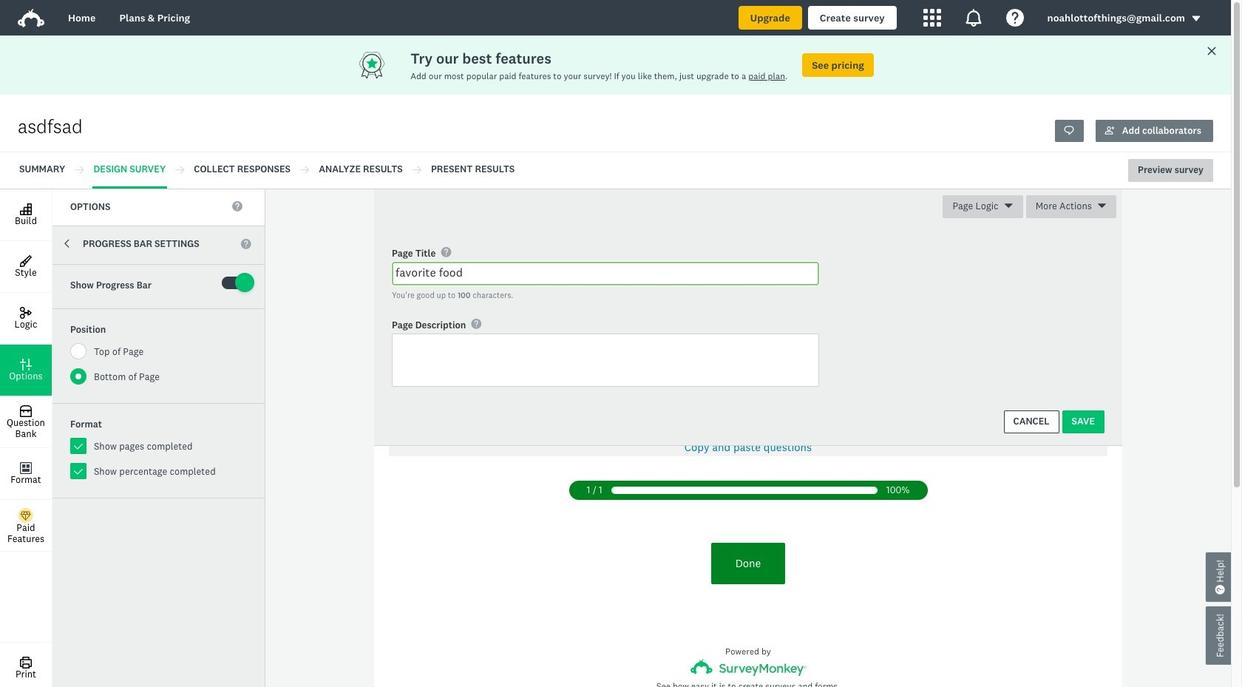 Task type: locate. For each thing, give the bounding box(es) containing it.
0 horizontal spatial products icon image
[[924, 9, 942, 27]]

surveymonkey image
[[691, 660, 807, 677]]

1 horizontal spatial products icon image
[[965, 9, 983, 27]]

1 products icon image from the left
[[924, 9, 942, 27]]

products icon image
[[924, 9, 942, 27], [965, 9, 983, 27]]



Task type: vqa. For each thing, say whether or not it's contained in the screenshot.
the Search surveys Field
no



Task type: describe. For each thing, give the bounding box(es) containing it.
surveymonkey logo image
[[18, 9, 44, 27]]

rewards image
[[357, 50, 411, 80]]

dropdown arrow image
[[1192, 13, 1202, 24]]

2 products icon image from the left
[[965, 9, 983, 27]]

help icon image
[[1007, 9, 1024, 27]]



